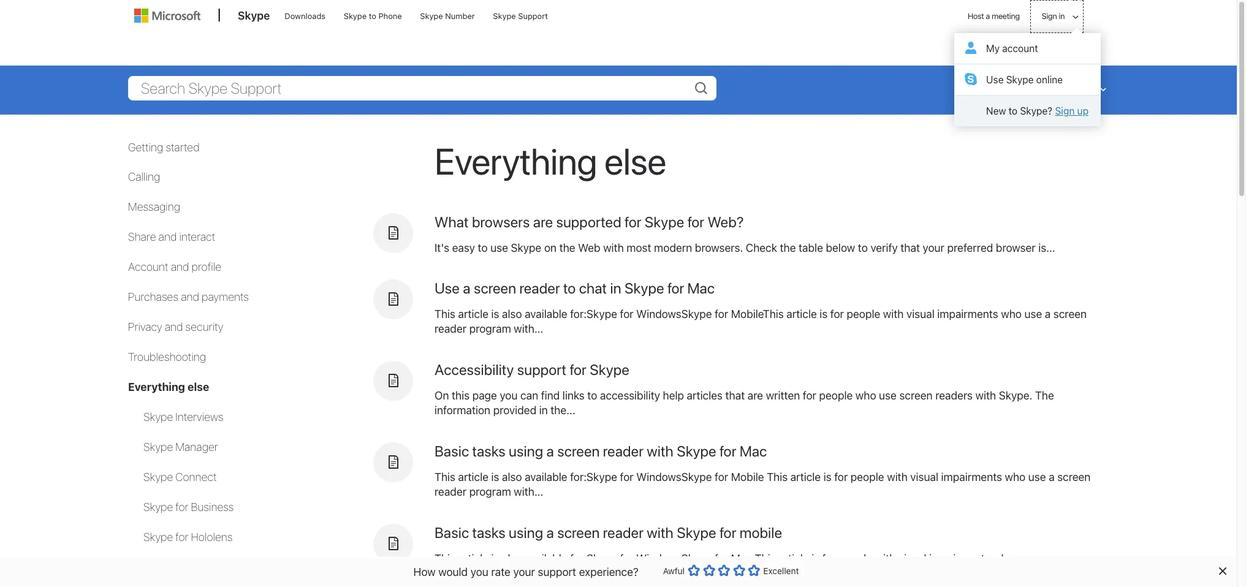 Task type: vqa. For each thing, say whether or not it's contained in the screenshot.
Too often your friends may have common names. You can zero in on them by using a location as well. For example, just "John Smith London" or more specifically "John Smith in London". Keep in mind your friend would need to have their location information in their profile for Skype to find them.
no



Task type: describe. For each thing, give the bounding box(es) containing it.
getting started link
[[128, 141, 200, 154]]

getting
[[128, 141, 163, 154]]

and for profile
[[171, 261, 189, 274]]

to left verify
[[858, 241, 868, 254]]

available for basic tasks using a screen reader with skype for mobile
[[525, 553, 568, 565]]

use a screen reader to chat in skype for mac link
[[435, 280, 715, 297]]

payments
[[202, 291, 249, 304]]

use skype online link
[[955, 64, 1101, 95]]

for:skype for use a screen reader to chat in skype for mac
[[570, 308, 617, 321]]

use for use skype online
[[987, 74, 1004, 85]]

with inside this article is also available for:skype for windowsskype for mobilethis article is for people with visual impairments who use a screen reader program with...
[[884, 308, 904, 321]]

connect
[[176, 471, 217, 484]]

available for use a screen reader to chat in skype for mac
[[525, 308, 568, 321]]

skype up awful at the right of page
[[677, 524, 717, 542]]

to right 'easy'
[[478, 241, 488, 254]]

browsers.
[[695, 241, 743, 254]]

skype inside skype number link
[[420, 11, 443, 21]]

accessibility
[[435, 361, 514, 379]]

new
[[987, 105, 1007, 117]]

it's easy to use skype on the web with most modern browsers. check the table below to verify that your preferred browser is...
[[435, 241, 1056, 254]]

to right new
[[1009, 105, 1018, 117]]

my account
[[987, 43, 1039, 54]]

the...
[[551, 404, 576, 417]]

readers
[[936, 390, 973, 402]]

skype image
[[964, 72, 979, 86]]

reader inside 'this article is also available for:skype for windowsskype for mac this article is for people with visual impairments who use a screen reader program with...'
[[435, 567, 467, 580]]

skype connect link
[[143, 471, 217, 484]]

this article is also available for:skype for windowsskype for mobilethis article is for people with visual impairments who use a screen reader program with...
[[435, 308, 1087, 336]]

skype up accessibility
[[590, 361, 630, 379]]

impairments inside this article is also available for:skype for windowsskype for mobilethis article is for people with visual impairments who use a screen reader program with...
[[938, 308, 999, 321]]

sign in
[[1042, 11, 1065, 21]]

share
[[128, 231, 156, 244]]

troubleshooting
[[128, 351, 206, 364]]

program for basic tasks using a screen reader with skype for mobile
[[469, 567, 511, 580]]

skype left the on
[[511, 241, 542, 254]]

most
[[627, 241, 652, 254]]

is...
[[1039, 241, 1056, 254]]

new to skype? sign up
[[987, 105, 1089, 117]]

1 horizontal spatial your
[[923, 241, 945, 254]]

0 horizontal spatial your
[[514, 566, 535, 579]]

use inside "on this page you can find links to accessibility help articles that are written for people who use screen readers with skype. the information provided in the..."
[[879, 390, 897, 402]]

account and profile link
[[128, 261, 221, 274]]

visual for mobile
[[899, 553, 927, 565]]

0 vertical spatial sign
[[1042, 11, 1057, 21]]

host a meeting link
[[958, 1, 1030, 32]]

skype to phone
[[344, 11, 402, 21]]

skype support link
[[488, 1, 554, 30]]

skype for hololens link
[[143, 531, 233, 544]]

reader inside this article is also available for:skype for windowsskype for mobilethis article is for people with visual impairments who use a screen reader program with...
[[435, 323, 467, 336]]

for:skype for basic tasks using a screen reader with skype for mac
[[570, 471, 617, 484]]

my account link
[[955, 33, 1101, 64]]

are inside "on this page you can find links to accessibility help articles that are written for people who use screen readers with skype. the information provided in the..."
[[748, 390, 764, 402]]

skype inside skype to phone link
[[344, 11, 367, 21]]

a inside this article is also available for:skype for windowsskype for mobilethis article is for people with visual impairments who use a screen reader program with...
[[1045, 308, 1051, 321]]

interviews
[[176, 411, 224, 424]]

that inside "on this page you can find links to accessibility help articles that are written for people who use screen readers with skype. the information provided in the..."
[[726, 390, 745, 402]]

skype?
[[1021, 105, 1053, 117]]

links
[[563, 390, 585, 402]]

help
[[663, 390, 684, 402]]

basic for basic tasks using a screen reader with skype for mac
[[435, 443, 469, 460]]

a inside 'this article is also available for:skype for windowsskype for mac this article is for people with visual impairments who use a screen reader program with...'
[[1037, 553, 1043, 565]]

find
[[541, 390, 560, 402]]

page
[[473, 390, 497, 402]]

for inside "on this page you can find links to accessibility help articles that are written for people who use screen readers with skype. the information provided in the..."
[[803, 390, 817, 402]]

1 vertical spatial else
[[188, 381, 209, 394]]

up
[[1078, 105, 1089, 117]]

skype down articles
[[677, 443, 717, 460]]

table
[[799, 241, 824, 254]]

verify
[[871, 241, 898, 254]]

sign in link
[[1031, 0, 1084, 34]]

purchases and payments
[[128, 291, 249, 304]]

to left 'phone'
[[369, 11, 376, 21]]

phone
[[379, 11, 402, 21]]

skype for hololens
[[143, 531, 233, 544]]

preferred
[[948, 241, 994, 254]]

skype for business
[[143, 501, 234, 514]]

would
[[439, 566, 468, 579]]

excellent
[[764, 566, 799, 576]]

skype interviews link
[[143, 411, 224, 424]]

to left chat
[[564, 280, 576, 297]]

skype down 'everything else' link
[[143, 411, 173, 424]]

privacy and security
[[128, 321, 223, 334]]

below
[[826, 241, 856, 254]]

basic tasks using a screen reader with skype for mac link
[[435, 443, 767, 460]]

how would you rate your support experience? list box
[[688, 562, 761, 584]]

this for use a screen reader to chat in skype for mac
[[435, 308, 456, 321]]

articles
[[687, 390, 723, 402]]

rate
[[491, 566, 511, 579]]

written
[[766, 390, 800, 402]]

1 horizontal spatial else
[[605, 139, 667, 182]]

with... for basic tasks using a screen reader with skype for mac
[[514, 486, 544, 499]]

my
[[987, 43, 1000, 54]]

calling
[[128, 171, 160, 184]]

visual for mac
[[911, 471, 939, 484]]

to inside "on this page you can find links to accessibility help articles that are written for people who use screen readers with skype. the information provided in the..."
[[588, 390, 598, 402]]

skype down skype connect
[[143, 501, 173, 514]]

visual inside this article is also available for:skype for windowsskype for mobilethis article is for people with visual impairments who use a screen reader program with...
[[907, 308, 935, 321]]

dismiss the survey image
[[1218, 567, 1228, 576]]

use a screen reader to chat in skype for mac
[[435, 280, 715, 297]]

with inside this article is also available for:skype for windowsskype for mobile this article is for people with visual impairments who use a screen reader program with...
[[887, 471, 908, 484]]

web
[[578, 241, 601, 254]]

check
[[746, 241, 778, 254]]

skype number
[[420, 11, 475, 21]]

mac for for
[[731, 553, 752, 565]]

business
[[191, 501, 234, 514]]

this article is also available for:skype for windowsskype for mobile this article is for people with visual impairments who use a screen reader program with...
[[435, 471, 1091, 499]]

also for use a screen reader to chat in skype for mac
[[502, 308, 522, 321]]

messaging link
[[128, 201, 180, 214]]

privacy
[[128, 321, 162, 334]]

web?
[[708, 213, 744, 230]]

people inside this article is also available for:skype for windowsskype for mobile this article is for people with visual impairments who use a screen reader program with...
[[851, 471, 885, 484]]

a inside this article is also available for:skype for windowsskype for mobile this article is for people with visual impairments who use a screen reader program with...
[[1049, 471, 1055, 484]]

skype manager
[[143, 441, 218, 454]]

on
[[544, 241, 557, 254]]

in inside "on this page you can find links to accessibility help articles that are written for people who use screen readers with skype. the information provided in the..."
[[539, 404, 548, 417]]

in inside menu bar
[[1059, 11, 1065, 21]]

basic tasks using a screen reader with skype for mac
[[435, 443, 767, 460]]

skype support
[[493, 11, 548, 21]]

using for basic tasks using a screen reader with skype for mac
[[509, 443, 543, 460]]

skype to phone link
[[338, 1, 408, 30]]

2 option from the left
[[703, 565, 715, 577]]

skype up skype connect
[[143, 441, 173, 454]]

modern
[[654, 241, 692, 254]]

screen inside "on this page you can find links to accessibility help articles that are written for people who use screen readers with skype. the information provided in the..."
[[900, 390, 933, 402]]

windowsskype for use a screen reader to chat in skype for mac
[[637, 308, 712, 321]]

who inside "on this page you can find links to accessibility help articles that are written for people who use screen readers with skype. the information provided in the..."
[[856, 390, 877, 402]]

this for basic tasks using a screen reader with skype for mobile
[[435, 553, 456, 565]]

and for security
[[165, 321, 183, 334]]

and for payments
[[181, 291, 199, 304]]

basic for basic tasks using a screen reader with skype for mobile
[[435, 524, 469, 542]]

host
[[968, 11, 984, 21]]

account
[[128, 261, 168, 274]]

basic tasks using a screen reader with skype for mobile link
[[435, 524, 783, 542]]



Task type: locate. For each thing, give the bounding box(es) containing it.
mac up mobile
[[740, 443, 767, 460]]

are left written
[[748, 390, 764, 402]]

menu containing my account
[[955, 33, 1101, 126]]

available down use a screen reader to chat in skype for mac link
[[525, 308, 568, 321]]

menu
[[955, 33, 1101, 126]]

skype down skype manager
[[143, 471, 173, 484]]

1 vertical spatial with...
[[514, 486, 544, 499]]

skype left online
[[1007, 74, 1034, 85]]

1 horizontal spatial in
[[610, 280, 622, 297]]

and
[[159, 231, 177, 244], [171, 261, 189, 274], [181, 291, 199, 304], [165, 321, 183, 334]]

menu inside menu bar
[[955, 33, 1101, 126]]

manager
[[176, 441, 218, 454]]

with inside "on this page you can find links to accessibility help articles that are written for people who use screen readers with skype. the information provided in the..."
[[976, 390, 997, 402]]

basic down information
[[435, 443, 469, 460]]

0 vertical spatial program
[[469, 323, 511, 336]]

program inside this article is also available for:skype for windowsskype for mobile this article is for people with visual impairments who use a screen reader program with...
[[469, 486, 511, 499]]

for:skype inside this article is also available for:skype for windowsskype for mobile this article is for people with visual impairments who use a screen reader program with...
[[570, 471, 617, 484]]

1 vertical spatial use
[[435, 280, 460, 297]]

0 vertical spatial that
[[901, 241, 920, 254]]

mobile
[[731, 471, 764, 484]]

are
[[533, 213, 553, 230], [748, 390, 764, 402]]

with... for basic tasks using a screen reader with skype for mobile
[[514, 567, 544, 580]]

skype link
[[232, 1, 276, 34]]

1 horizontal spatial the
[[780, 241, 796, 254]]

1 vertical spatial basic
[[435, 524, 469, 542]]

also for basic tasks using a screen reader with skype for mac
[[502, 471, 522, 484]]

supported
[[556, 213, 622, 230]]

3 with... from the top
[[514, 567, 544, 580]]

2 for:skype from the top
[[570, 471, 617, 484]]

reader inside this article is also available for:skype for windowsskype for mobile this article is for people with visual impairments who use a screen reader program with...
[[435, 486, 467, 499]]

skype left support
[[493, 11, 516, 21]]

windowsskype inside this article is also available for:skype for windowsskype for mobile this article is for people with visual impairments who use a screen reader program with...
[[637, 471, 712, 484]]

people inside "on this page you can find links to accessibility help articles that are written for people who use screen readers with skype. the information provided in the..."
[[820, 390, 853, 402]]

0 vertical spatial basic
[[435, 443, 469, 460]]

in
[[1059, 11, 1065, 21], [610, 280, 622, 297], [539, 404, 548, 417]]

tasks up rate
[[472, 524, 506, 542]]

also inside this article is also available for:skype for windowsskype for mobile this article is for people with visual impairments who use a screen reader program with...
[[502, 471, 522, 484]]

available inside this article is also available for:skype for windowsskype for mobilethis article is for people with visual impairments who use a screen reader program with...
[[525, 308, 568, 321]]

2 vertical spatial windowsskype
[[637, 553, 712, 565]]

what browsers are supported for skype for web?
[[435, 213, 744, 230]]

1 horizontal spatial you
[[500, 390, 518, 402]]

2 vertical spatial with...
[[514, 567, 544, 580]]

meeting
[[992, 11, 1020, 21]]

1 vertical spatial everything else
[[128, 381, 209, 394]]

1 available from the top
[[525, 308, 568, 321]]

screen inside 'this article is also available for:skype for windowsskype for mac this article is for people with visual impairments who use a screen reader program with...'
[[1046, 553, 1079, 565]]

skype.
[[999, 390, 1033, 402]]

Search Skype Support text field
[[128, 76, 717, 100]]

use inside use skype online link
[[987, 74, 1004, 85]]

option
[[688, 565, 700, 577], [703, 565, 715, 577], [718, 565, 730, 577], [733, 565, 746, 577], [748, 565, 761, 577]]

2 vertical spatial in
[[539, 404, 548, 417]]

you up provided
[[500, 390, 518, 402]]

mac inside 'this article is also available for:skype for windowsskype for mac this article is for people with visual impairments who use a screen reader program with...'
[[731, 553, 752, 565]]

and left profile
[[171, 261, 189, 274]]

using down provided
[[509, 443, 543, 460]]

1 vertical spatial available
[[525, 471, 568, 484]]

sign left up
[[1056, 105, 1075, 117]]

skype left downloads
[[238, 9, 270, 22]]

this inside this article is also available for:skype for windowsskype for mobilethis article is for people with visual impairments who use a screen reader program with...
[[435, 308, 456, 321]]

using for basic tasks using a screen reader with skype for mobile
[[509, 524, 543, 542]]

with... inside 'this article is also available for:skype for windowsskype for mac this article is for people with visual impairments who use a screen reader program with...'
[[514, 567, 544, 580]]

0 horizontal spatial use
[[435, 280, 460, 297]]

the left "table" on the top right
[[780, 241, 796, 254]]

visual
[[907, 308, 935, 321], [911, 471, 939, 484], [899, 553, 927, 565]]

use right skype 'image'
[[987, 74, 1004, 85]]

you inside "on this page you can find links to accessibility help articles that are written for people who use screen readers with skype. the information provided in the..."
[[500, 390, 518, 402]]

skype manager link
[[143, 441, 218, 454]]

support
[[518, 11, 548, 21]]

1 vertical spatial mac
[[740, 443, 767, 460]]

0 vertical spatial mac
[[688, 280, 715, 297]]

0 vertical spatial else
[[605, 139, 667, 182]]

0 horizontal spatial everything
[[128, 381, 185, 394]]

windowsskype inside 'this article is also available for:skype for windowsskype for mac this article is for people with visual impairments who use a screen reader program with...'
[[637, 553, 712, 565]]

on this page you can find links to accessibility help articles that are written for people who use screen readers with skype. the information provided in the...
[[435, 390, 1055, 417]]

2 windowsskype from the top
[[637, 471, 712, 484]]

visual inside 'this article is also available for:skype for windowsskype for mac this article is for people with visual impairments who use a screen reader program with...'
[[899, 553, 927, 565]]

else
[[605, 139, 667, 182], [188, 381, 209, 394]]

for:skype down chat
[[570, 308, 617, 321]]

1 vertical spatial are
[[748, 390, 764, 402]]

1 vertical spatial tasks
[[472, 524, 506, 542]]

screen inside this article is also available for:skype for windowsskype for mobile this article is for people with visual impairments who use a screen reader program with...
[[1058, 471, 1091, 484]]

basic up would
[[435, 524, 469, 542]]

and right the "share"
[[159, 231, 177, 244]]

in down find
[[539, 404, 548, 417]]

0 vertical spatial tasks
[[472, 443, 506, 460]]

5 option from the left
[[748, 565, 761, 577]]

skype inside use skype online link
[[1007, 74, 1034, 85]]

1 vertical spatial you
[[471, 566, 489, 579]]

0 vertical spatial available
[[525, 308, 568, 321]]

messaging
[[128, 201, 180, 214]]

1 horizontal spatial everything
[[435, 139, 597, 182]]

user image
[[964, 40, 979, 55]]

3 available from the top
[[525, 553, 568, 565]]

your right rate
[[514, 566, 535, 579]]

browser
[[996, 241, 1036, 254]]

to right links
[[588, 390, 598, 402]]

mobile
[[740, 524, 783, 542]]

0 vertical spatial also
[[502, 308, 522, 321]]

1 vertical spatial impairments
[[942, 471, 1003, 484]]

with... inside this article is also available for:skype for windowsskype for mobilethis article is for people with visual impairments who use a screen reader program with...
[[514, 323, 544, 336]]

with
[[603, 241, 624, 254], [884, 308, 904, 321], [976, 390, 997, 402], [647, 443, 674, 460], [887, 471, 908, 484], [647, 524, 674, 542], [875, 553, 896, 565]]

in right chat
[[610, 280, 622, 297]]

0 horizontal spatial everything else
[[128, 381, 209, 394]]

1 basic from the top
[[435, 443, 469, 460]]

1 option from the left
[[688, 565, 700, 577]]

0 vertical spatial using
[[509, 443, 543, 460]]

2 horizontal spatial in
[[1059, 11, 1065, 21]]

who inside 'this article is also available for:skype for windowsskype for mac this article is for people with visual impairments who use a screen reader program with...'
[[993, 553, 1014, 565]]

2 vertical spatial program
[[469, 567, 511, 580]]

tasks for basic tasks using a screen reader with skype for mobile
[[472, 524, 506, 542]]

support left experience?
[[538, 566, 577, 579]]

this for basic tasks using a screen reader with skype for mac
[[435, 471, 456, 484]]

0 vertical spatial use
[[987, 74, 1004, 85]]

a
[[986, 11, 990, 21], [463, 280, 471, 297], [1045, 308, 1051, 321], [547, 443, 554, 460], [1049, 471, 1055, 484], [547, 524, 554, 542], [1037, 553, 1043, 565]]

use inside this article is also available for:skype for windowsskype for mobilethis article is for people with visual impairments who use a screen reader program with...
[[1025, 308, 1043, 321]]

0 horizontal spatial in
[[539, 404, 548, 417]]

program inside this article is also available for:skype for windowsskype for mobilethis article is for people with visual impairments who use a screen reader program with...
[[469, 323, 511, 336]]

1 vertical spatial your
[[514, 566, 535, 579]]

tasks for basic tasks using a screen reader with skype for mac
[[472, 443, 506, 460]]

program inside 'this article is also available for:skype for windowsskype for mac this article is for people with visual impairments who use a screen reader program with...'
[[469, 567, 511, 580]]

2 basic from the top
[[435, 524, 469, 542]]

people inside this article is also available for:skype for windowsskype for mobilethis article is for people with visual impairments who use a screen reader program with...
[[847, 308, 881, 321]]

you
[[500, 390, 518, 402], [471, 566, 489, 579]]

also for basic tasks using a screen reader with skype for mobile
[[502, 553, 522, 565]]

0 vertical spatial support
[[517, 361, 567, 379]]

host a meeting
[[968, 11, 1020, 21]]

0 horizontal spatial you
[[471, 566, 489, 579]]

2 vertical spatial mac
[[731, 553, 752, 565]]

mac for with
[[740, 443, 767, 460]]

how
[[414, 566, 436, 579]]

account and profile
[[128, 261, 221, 274]]

1 horizontal spatial use
[[987, 74, 1004, 85]]

downloads
[[285, 11, 326, 21]]

3 also from the top
[[502, 553, 522, 565]]

in up my account link
[[1059, 11, 1065, 21]]

it's
[[435, 241, 450, 254]]

2 vertical spatial also
[[502, 553, 522, 565]]

windowsskype
[[637, 308, 712, 321], [637, 471, 712, 484], [637, 553, 712, 565]]

with inside 'this article is also available for:skype for windowsskype for mac this article is for people with visual impairments who use a screen reader program with...'
[[875, 553, 896, 565]]

0 horizontal spatial the
[[560, 241, 576, 254]]

3 program from the top
[[469, 567, 511, 580]]

account
[[1003, 43, 1039, 54]]

2 tasks from the top
[[472, 524, 506, 542]]

for:skype down basic tasks using a screen reader with skype for mac link
[[570, 471, 617, 484]]

2 vertical spatial impairments
[[930, 553, 991, 565]]

use for use a screen reader to chat in skype for mac
[[435, 280, 460, 297]]

2 vertical spatial available
[[525, 553, 568, 565]]

2 vertical spatial visual
[[899, 553, 927, 565]]

downloads link
[[279, 1, 331, 30]]

1 using from the top
[[509, 443, 543, 460]]

0 vertical spatial for:skype
[[570, 308, 617, 321]]

basic tasks using a screen reader with skype for mobile
[[435, 524, 783, 542]]

for:skype for basic tasks using a screen reader with skype for mobile
[[570, 553, 617, 565]]

1 vertical spatial using
[[509, 524, 543, 542]]

mac down mobile
[[731, 553, 752, 565]]

0 vertical spatial are
[[533, 213, 553, 230]]

available up how would you rate your support experience?
[[525, 553, 568, 565]]

0 horizontal spatial else
[[188, 381, 209, 394]]

impairments inside 'this article is also available for:skype for windowsskype for mac this article is for people with visual impairments who use a screen reader program with...'
[[930, 553, 991, 565]]

skype
[[238, 9, 270, 22], [344, 11, 367, 21], [420, 11, 443, 21], [493, 11, 516, 21], [1007, 74, 1034, 85], [645, 213, 685, 230], [511, 241, 542, 254], [625, 280, 664, 297], [590, 361, 630, 379], [143, 411, 173, 424], [143, 441, 173, 454], [677, 443, 717, 460], [143, 471, 173, 484], [143, 501, 173, 514], [677, 524, 717, 542], [143, 531, 173, 544]]

tab list
[[128, 410, 361, 587]]

1 vertical spatial that
[[726, 390, 745, 402]]

4 option from the left
[[733, 565, 746, 577]]

menu bar containing my account
[[129, 0, 1109, 126]]

available inside this article is also available for:skype for windowsskype for mobile this article is for people with visual impairments who use a screen reader program with...
[[525, 471, 568, 484]]

privacy and security link
[[128, 321, 223, 334]]

purchases
[[128, 291, 178, 304]]

use skype online
[[987, 74, 1063, 85]]

experience?
[[579, 566, 639, 579]]

how would you rate your support experience?
[[414, 566, 639, 579]]

interact
[[179, 231, 215, 244]]

windowsskype inside this article is also available for:skype for windowsskype for mobilethis article is for people with visual impairments who use a screen reader program with...
[[637, 308, 712, 321]]

screen inside this article is also available for:skype for windowsskype for mobilethis article is for people with visual impairments who use a screen reader program with...
[[1054, 308, 1087, 321]]

2 vertical spatial for:skype
[[570, 553, 617, 565]]

basic
[[435, 443, 469, 460], [435, 524, 469, 542]]

everything else link
[[128, 381, 209, 394]]

2 program from the top
[[469, 486, 511, 499]]

also
[[502, 308, 522, 321], [502, 471, 522, 484], [502, 553, 522, 565]]

3 option from the left
[[718, 565, 730, 577]]

number
[[445, 11, 475, 21]]

what
[[435, 213, 469, 230]]

this
[[452, 390, 470, 402]]

1 horizontal spatial everything else
[[435, 139, 667, 182]]

with... inside this article is also available for:skype for windowsskype for mobile this article is for people with visual impairments who use a screen reader program with...
[[514, 486, 544, 499]]

1 vertical spatial also
[[502, 471, 522, 484]]

for:skype up experience?
[[570, 553, 617, 565]]

getting started
[[128, 141, 200, 154]]

use inside this article is also available for:skype for windowsskype for mobile this article is for people with visual impairments who use a screen reader program with...
[[1029, 471, 1046, 484]]

and up security
[[181, 291, 199, 304]]

0 horizontal spatial are
[[533, 213, 553, 230]]

screen
[[474, 280, 516, 297], [1054, 308, 1087, 321], [900, 390, 933, 402], [557, 443, 600, 460], [1058, 471, 1091, 484], [557, 524, 600, 542], [1046, 553, 1079, 565]]

microsoft image
[[134, 9, 201, 23]]

0 vertical spatial in
[[1059, 11, 1065, 21]]

use
[[491, 241, 508, 254], [1025, 308, 1043, 321], [879, 390, 897, 402], [1029, 471, 1046, 484], [1017, 553, 1035, 565]]

chat
[[579, 280, 607, 297]]

awful
[[663, 566, 685, 576]]

1 vertical spatial sign
[[1056, 105, 1075, 117]]

0 vertical spatial windowsskype
[[637, 308, 712, 321]]

can
[[521, 390, 538, 402]]

skype down skype for business "link" at the left of the page
[[143, 531, 173, 544]]

windowsskype for basic tasks using a screen reader with skype for mac
[[637, 471, 712, 484]]

who inside this article is also available for:skype for windowsskype for mobile this article is for people with visual impairments who use a screen reader program with...
[[1005, 471, 1026, 484]]

1 tasks from the top
[[472, 443, 506, 460]]

1 vertical spatial windowsskype
[[637, 471, 712, 484]]

available inside 'this article is also available for:skype for windowsskype for mac this article is for people with visual impairments who use a screen reader program with...'
[[525, 553, 568, 565]]

1 vertical spatial support
[[538, 566, 577, 579]]

1 vertical spatial visual
[[911, 471, 939, 484]]

are up the on
[[533, 213, 553, 230]]

1 vertical spatial for:skype
[[570, 471, 617, 484]]

2 the from the left
[[780, 241, 796, 254]]

on
[[435, 390, 449, 402]]

skype left 'phone'
[[344, 11, 367, 21]]

hololens
[[191, 531, 233, 544]]

1 horizontal spatial are
[[748, 390, 764, 402]]

purchases and payments link
[[128, 291, 249, 304]]

1 vertical spatial program
[[469, 486, 511, 499]]

this article is also available for:skype for windowsskype for mac this article is for people with visual impairments who use a screen reader program with...
[[435, 553, 1079, 580]]

accessibility support for skype link
[[435, 361, 630, 379]]

reader
[[520, 280, 560, 297], [435, 323, 467, 336], [603, 443, 644, 460], [435, 486, 467, 499], [603, 524, 644, 542], [435, 567, 467, 580]]

people
[[847, 308, 881, 321], [820, 390, 853, 402], [851, 471, 885, 484], [839, 553, 873, 565]]

tab list containing skype interviews
[[128, 410, 361, 587]]

share and interact
[[128, 231, 215, 244]]

0 vertical spatial you
[[500, 390, 518, 402]]

sign up my account link
[[1042, 11, 1057, 21]]

3 for:skype from the top
[[570, 553, 617, 565]]

use down it's
[[435, 280, 460, 297]]

mac down browsers. at the top of the page
[[688, 280, 715, 297]]

for:skype inside 'this article is also available for:skype for windowsskype for mac this article is for people with visual impairments who use a screen reader program with...'
[[570, 553, 617, 565]]

skype down most
[[625, 280, 664, 297]]

mac
[[688, 280, 715, 297], [740, 443, 767, 460], [731, 553, 752, 565]]

0 vertical spatial your
[[923, 241, 945, 254]]

available down basic tasks using a screen reader with skype for mac link
[[525, 471, 568, 484]]

and right privacy
[[165, 321, 183, 334]]

with...
[[514, 323, 544, 336], [514, 486, 544, 499], [514, 567, 544, 580]]

skype inside skype support link
[[493, 11, 516, 21]]

available for basic tasks using a screen reader with skype for mac
[[525, 471, 568, 484]]

who inside this article is also available for:skype for windowsskype for mobilethis article is for people with visual impairments who use a screen reader program with...
[[1001, 308, 1022, 321]]

the
[[560, 241, 576, 254], [780, 241, 796, 254]]

program for basic tasks using a screen reader with skype for mac
[[469, 486, 511, 499]]

0 vertical spatial everything else
[[435, 139, 667, 182]]

for:skype
[[570, 308, 617, 321], [570, 471, 617, 484], [570, 553, 617, 565]]

1 for:skype from the top
[[570, 308, 617, 321]]

also inside this article is also available for:skype for windowsskype for mobilethis article is for people with visual impairments who use a screen reader program with...
[[502, 308, 522, 321]]

that right articles
[[726, 390, 745, 402]]

1 also from the top
[[502, 308, 522, 321]]

1 windowsskype from the top
[[637, 308, 712, 321]]

impairments inside this article is also available for:skype for windowsskype for mobile this article is for people with visual impairments who use a screen reader program with...
[[942, 471, 1003, 484]]

skype up "modern"
[[645, 213, 685, 230]]

calling link
[[128, 171, 160, 184]]

skype left number
[[420, 11, 443, 21]]

windowsskype for basic tasks using a screen reader with skype for mobile
[[637, 553, 712, 565]]

that right verify
[[901, 241, 920, 254]]

also inside 'this article is also available for:skype for windowsskype for mac this article is for people with visual impairments who use a screen reader program with...'
[[502, 553, 522, 565]]

tasks
[[472, 443, 506, 460], [472, 524, 506, 542]]

browsers
[[472, 213, 530, 230]]

tasks down provided
[[472, 443, 506, 460]]

visual inside this article is also available for:skype for windowsskype for mobile this article is for people with visual impairments who use a screen reader program with...
[[911, 471, 939, 484]]

and for interact
[[159, 231, 177, 244]]

1 vertical spatial in
[[610, 280, 622, 297]]

share and interact link
[[128, 231, 215, 244]]

profile
[[192, 261, 221, 274]]

started
[[166, 141, 200, 154]]

2 available from the top
[[525, 471, 568, 484]]

support up find
[[517, 361, 567, 379]]

your left preferred
[[923, 241, 945, 254]]

1 vertical spatial everything
[[128, 381, 185, 394]]

mac for in
[[688, 280, 715, 297]]

1 program from the top
[[469, 323, 511, 336]]

1 the from the left
[[560, 241, 576, 254]]

2 with... from the top
[[514, 486, 544, 499]]

0 horizontal spatial that
[[726, 390, 745, 402]]

what browsers are supported for skype for web? link
[[435, 213, 744, 230]]

menu bar
[[129, 0, 1109, 126]]

provided
[[493, 404, 537, 417]]

the right the on
[[560, 241, 576, 254]]

is
[[492, 308, 499, 321], [820, 308, 828, 321], [492, 471, 499, 484], [824, 471, 832, 484], [492, 553, 499, 565], [812, 553, 820, 565]]

0 vertical spatial impairments
[[938, 308, 999, 321]]

1 with... from the top
[[514, 323, 544, 336]]

impairments for basic tasks using a screen reader with skype for mac
[[942, 471, 1003, 484]]

online
[[1037, 74, 1063, 85]]

everything
[[435, 139, 597, 182], [128, 381, 185, 394]]

you left rate
[[471, 566, 489, 579]]

2 also from the top
[[502, 471, 522, 484]]

for:skype inside this article is also available for:skype for windowsskype for mobilethis article is for people with visual impairments who use a screen reader program with...
[[570, 308, 617, 321]]

accessibility support for skype
[[435, 361, 630, 379]]

1 horizontal spatial that
[[901, 241, 920, 254]]

0 vertical spatial everything
[[435, 139, 597, 182]]

3 windowsskype from the top
[[637, 553, 712, 565]]

2 using from the top
[[509, 524, 543, 542]]

0 vertical spatial with...
[[514, 323, 544, 336]]

use inside 'this article is also available for:skype for windowsskype for mac this article is for people with visual impairments who use a screen reader program with...'
[[1017, 553, 1035, 565]]

using up how would you rate your support experience?
[[509, 524, 543, 542]]

skype inside skype link
[[238, 9, 270, 22]]

impairments for basic tasks using a screen reader with skype for mobile
[[930, 553, 991, 565]]

people inside 'this article is also available for:skype for windowsskype for mac this article is for people with visual impairments who use a screen reader program with...'
[[839, 553, 873, 565]]

0 vertical spatial visual
[[907, 308, 935, 321]]



